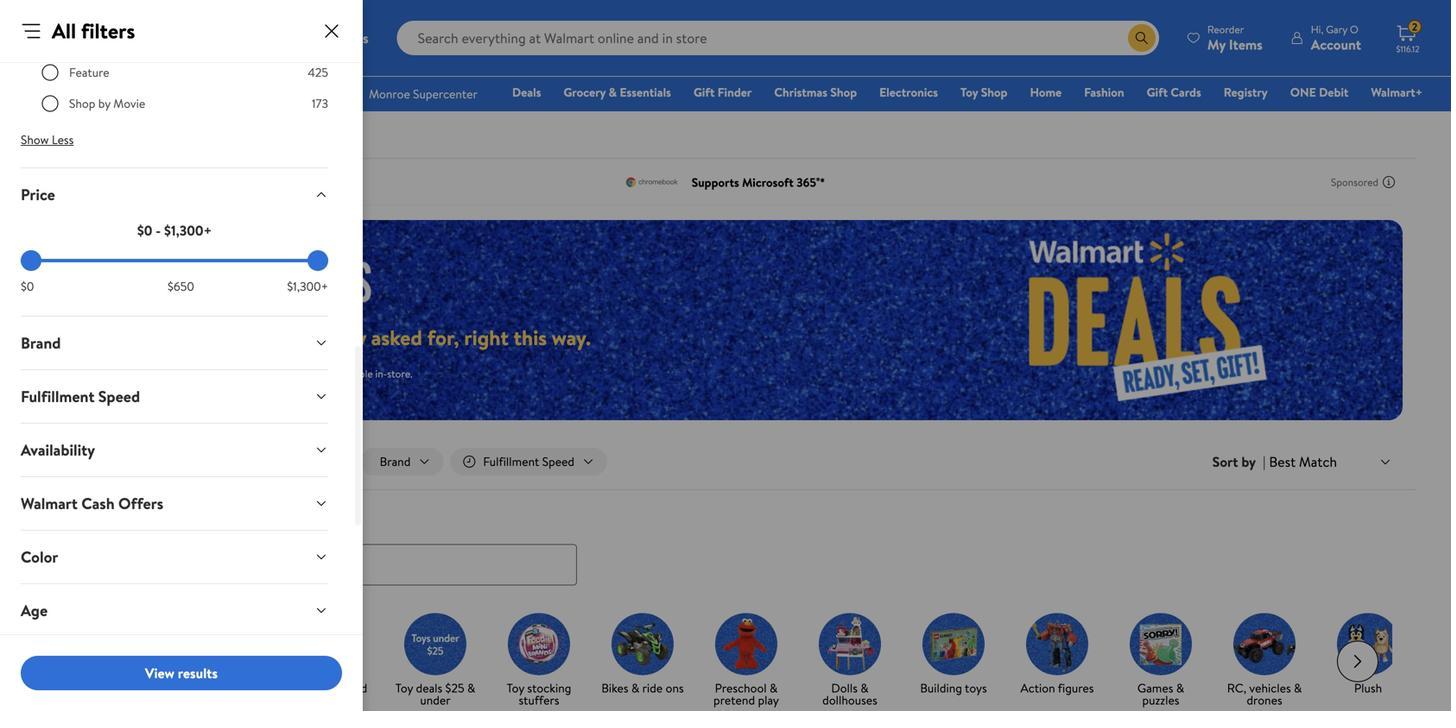 Task type: vqa. For each thing, say whether or not it's contained in the screenshot.
Departments
no



Task type: describe. For each thing, give the bounding box(es) containing it.
1 horizontal spatial $1,300+
[[287, 278, 328, 295]]

1 horizontal spatial walmart black friday deals for days image
[[910, 220, 1403, 421]]

movie
[[113, 95, 145, 112]]

dolls
[[832, 680, 858, 697]]

ride
[[642, 680, 663, 697]]

& for preschool
[[770, 680, 778, 697]]

right
[[464, 323, 509, 352]]

all filters dialog
[[0, 0, 363, 712]]

fashion
[[1085, 84, 1125, 101]]

toy deals
[[55, 510, 116, 532]]

color button
[[7, 531, 342, 584]]

dolls and dollhouses image
[[819, 614, 881, 676]]

& for games
[[1177, 680, 1185, 697]]

color
[[21, 547, 58, 569]]

top
[[296, 680, 315, 697]]

this
[[514, 323, 547, 352]]

stocking
[[527, 680, 571, 697]]

toys
[[965, 680, 987, 697]]

$0 for $0 - $1,300+
[[137, 221, 152, 240]]

toy deals $25 & under
[[395, 680, 475, 709]]

shop by age link
[[183, 614, 273, 699]]

walmart+ link
[[1364, 83, 1431, 102]]

shop for shop by movie
[[69, 95, 95, 112]]

toy stocking stuffers image
[[508, 614, 570, 676]]

feature
[[69, 64, 109, 81]]

rc,
[[1228, 680, 1247, 697]]

availability button
[[7, 424, 342, 477]]

425
[[308, 64, 328, 81]]

building toys
[[920, 680, 987, 697]]

rc, vehicles & drones link
[[1220, 614, 1310, 711]]

they
[[327, 323, 366, 352]]

fulfillment speed
[[21, 386, 140, 408]]

age
[[21, 600, 48, 622]]

walmart cash offers button
[[7, 478, 342, 531]]

games
[[1138, 680, 1174, 697]]

deals link
[[505, 83, 549, 102]]

vehicles
[[1250, 680, 1291, 697]]

view
[[145, 664, 175, 683]]

way.
[[552, 323, 591, 352]]

preschool
[[715, 680, 767, 697]]

plush link
[[1324, 614, 1414, 699]]

gift finder link
[[686, 83, 760, 102]]

toy for toy shop
[[961, 84, 978, 101]]

puzzles
[[1143, 693, 1180, 709]]

electronics
[[880, 84, 938, 101]]

one debit link
[[1283, 83, 1357, 102]]

shop for shop by age
[[197, 680, 223, 697]]

drones
[[1247, 693, 1283, 709]]

by for movie
[[98, 95, 111, 112]]

figures
[[1058, 680, 1094, 697]]

in-
[[375, 367, 387, 381]]

fulfillment
[[21, 386, 95, 408]]

$0 range field
[[21, 259, 328, 263]]

0 horizontal spatial walmart black friday deals for days image
[[69, 259, 387, 303]]

dolls & dollhouses
[[823, 680, 878, 709]]

& for grocery
[[609, 84, 617, 101]]

toy for toy deals
[[55, 510, 78, 532]]

building toys link
[[909, 614, 999, 699]]

$1300 range field
[[21, 259, 328, 263]]

walmart
[[21, 493, 78, 515]]

all departments option group
[[41, 0, 328, 126]]

$25
[[445, 680, 464, 697]]

gift cards link
[[1139, 83, 1209, 102]]

items
[[256, 367, 280, 381]]

sort
[[1213, 453, 1239, 472]]

asked
[[371, 323, 422, 352]]

toys
[[55, 127, 78, 144]]

grocery
[[564, 84, 606, 101]]

none radio inside all departments option group
[[41, 95, 59, 112]]

$0 - $1,300+
[[137, 221, 212, 240]]

toy deals $25 & under link
[[391, 614, 480, 711]]

shop by age
[[197, 680, 260, 697]]

pretend
[[714, 693, 755, 709]]

sort by |
[[1213, 453, 1266, 472]]

ride-on toys image
[[612, 614, 674, 676]]

$0 for $0
[[21, 278, 34, 295]]

toy
[[317, 680, 334, 697]]

close panel image
[[321, 21, 342, 41]]

under
[[420, 693, 451, 709]]

stuffers
[[519, 693, 559, 709]]

cards
[[1171, 84, 1202, 101]]

by for |
[[1242, 453, 1256, 472]]

-
[[156, 221, 161, 240]]

Walmart Site-Wide search field
[[397, 21, 1159, 55]]

shop all deals
[[89, 680, 159, 697]]

christmas shop link
[[767, 83, 865, 102]]

savings
[[126, 323, 192, 352]]

deals inside top toy brand deals
[[319, 693, 345, 709]]

plush
[[1355, 680, 1383, 697]]

0 horizontal spatial $1,300+
[[164, 221, 212, 240]]

price
[[21, 184, 55, 206]]

while
[[69, 367, 94, 381]]

& inside toy deals $25 & under
[[467, 680, 475, 697]]



Task type: locate. For each thing, give the bounding box(es) containing it.
all filters inside all filters dialog
[[52, 16, 135, 45]]

filters inside dialog
[[81, 16, 135, 45]]

walmart black friday deals for days image
[[910, 220, 1403, 421], [69, 259, 387, 303]]

essentials
[[620, 84, 671, 101]]

fashion link
[[1077, 83, 1132, 102]]

all filters button
[[55, 448, 154, 476]]

supplies
[[97, 367, 132, 381]]

registry link
[[1216, 83, 1276, 102]]

toy left cash
[[55, 510, 78, 532]]

filters up feature
[[81, 16, 135, 45]]

brand
[[337, 680, 367, 697]]

$1,300+ right the -
[[164, 221, 212, 240]]

shop by age image
[[197, 614, 259, 676]]

0 horizontal spatial by
[[98, 95, 111, 112]]

1 horizontal spatial gift
[[1147, 84, 1168, 101]]

all
[[119, 680, 130, 697]]

while supplies last. no rain checks. select items may not be available in-store.
[[69, 367, 413, 381]]

0 horizontal spatial $0
[[21, 278, 34, 295]]

fulfillment speed button
[[7, 371, 342, 423]]

Search in Toy deals search field
[[55, 545, 577, 586]]

$0 up brand
[[21, 278, 34, 295]]

|
[[1263, 453, 1266, 472]]

action
[[1021, 680, 1056, 697]]

games & puzzles
[[1138, 680, 1185, 709]]

& inside rc, vehicles & drones
[[1294, 680, 1302, 697]]

toy left the under at the left bottom of page
[[395, 680, 413, 697]]

1 gift from the left
[[694, 84, 715, 101]]

all inside button
[[88, 454, 102, 470]]

1 vertical spatial $1,300+
[[287, 278, 328, 295]]

gift finder
[[694, 84, 752, 101]]

toy for toy deals $25 & under
[[395, 680, 413, 697]]

registry
[[1224, 84, 1268, 101]]

& inside bikes & ride ons link
[[632, 680, 640, 697]]

shop by movie
[[69, 95, 145, 112]]

all filters up cash
[[88, 454, 135, 470]]

select
[[225, 367, 253, 381]]

0 vertical spatial all
[[52, 16, 76, 45]]

& inside dolls & dollhouses
[[861, 680, 869, 697]]

bikes
[[602, 680, 629, 697]]

toy for toy stocking stuffers
[[507, 680, 524, 697]]

None radio
[[41, 95, 59, 112]]

sort and filter section element
[[35, 435, 1417, 490]]

2 horizontal spatial by
[[1242, 453, 1256, 472]]

gift inside gift finder link
[[694, 84, 715, 101]]

1 vertical spatial all
[[88, 454, 102, 470]]

& right games
[[1177, 680, 1185, 697]]

$650
[[168, 278, 194, 295]]

2 gift from the left
[[1147, 84, 1168, 101]]

& inside games & puzzles
[[1177, 680, 1185, 697]]

by left |
[[1242, 453, 1256, 472]]

toy right the electronics link on the right top of the page
[[961, 84, 978, 101]]

grocery & essentials
[[564, 84, 671, 101]]

deals
[[512, 84, 541, 101]]

action figures image
[[1026, 614, 1089, 676]]

by inside all departments option group
[[98, 95, 111, 112]]

none radio inside all departments option group
[[41, 64, 59, 81]]

speed
[[98, 386, 140, 408]]

filters inside button
[[105, 454, 135, 470]]

0 vertical spatial $1,300+
[[164, 221, 212, 240]]

cash
[[81, 493, 115, 515]]

all
[[52, 16, 76, 45], [88, 454, 102, 470]]

deals right all
[[133, 680, 159, 697]]

all up cash
[[88, 454, 102, 470]]

shop for shop all deals
[[89, 680, 116, 697]]

available
[[335, 367, 373, 381]]

$0
[[137, 221, 152, 240], [21, 278, 34, 295]]

preschool & pretend play
[[714, 680, 779, 709]]

finder
[[718, 84, 752, 101]]

1 vertical spatial by
[[1242, 453, 1256, 472]]

shop inside all departments option group
[[69, 95, 95, 112]]

0 horizontal spatial gift
[[694, 84, 715, 101]]

gift
[[694, 84, 715, 101], [1147, 84, 1168, 101]]

all filters inside all filters button
[[88, 454, 135, 470]]

view results
[[145, 664, 218, 683]]

top toy brand deals image
[[301, 614, 363, 676]]

gift for gift finder
[[694, 84, 715, 101]]

toy shop link
[[953, 83, 1016, 102]]

view results button
[[21, 657, 342, 691]]

age button
[[7, 585, 342, 638]]

1 horizontal spatial by
[[226, 680, 238, 697]]

filters up 'offers'
[[105, 454, 135, 470]]

gift for gift cards
[[1147, 84, 1168, 101]]

next slide for chipmodulewithimages list image
[[1337, 642, 1379, 683]]

2
[[1412, 20, 1418, 34]]

by inside 'shop by age' link
[[226, 680, 238, 697]]

by left "movie" at the left top
[[98, 95, 111, 112]]

0 vertical spatial $0
[[137, 221, 152, 240]]

$0 left the -
[[137, 221, 152, 240]]

0 vertical spatial all filters
[[52, 16, 135, 45]]

radio-controlled, vehicles and drones image
[[1234, 614, 1296, 676]]

deals inside search box
[[82, 510, 116, 532]]

deals left 'offers'
[[82, 510, 116, 532]]

173
[[312, 95, 328, 112]]

show less button
[[7, 126, 88, 154]]

deals right top
[[319, 693, 345, 709]]

toys under 25 dollars image
[[404, 614, 467, 676]]

on
[[197, 323, 219, 352]]

walmart image
[[28, 24, 140, 52]]

brand
[[21, 333, 61, 354]]

$1,300+ up major savings on everything they asked for, right this way.
[[287, 278, 328, 295]]

not
[[304, 367, 319, 381]]

age
[[241, 680, 260, 697]]

& right dolls
[[861, 680, 869, 697]]

electronics link
[[872, 83, 946, 102]]

by left age
[[226, 680, 238, 697]]

plush toys image
[[1337, 614, 1400, 676]]

0 vertical spatial filters
[[81, 16, 135, 45]]

deals left $25
[[416, 680, 443, 697]]

shop all deals image
[[93, 614, 156, 676]]

action figures link
[[1013, 614, 1102, 699]]

less
[[52, 131, 74, 148]]

gift left cards
[[1147, 84, 1168, 101]]

christmas
[[774, 84, 828, 101]]

& right the vehicles
[[1294, 680, 1302, 697]]

all up feature
[[52, 16, 76, 45]]

2 vertical spatial by
[[226, 680, 238, 697]]

grocery & essentials link
[[556, 83, 679, 102]]

games and puzzles image
[[1130, 614, 1192, 676]]

rain
[[171, 367, 188, 381]]

top toy brand deals link
[[287, 614, 377, 711]]

None radio
[[41, 64, 59, 81]]

building toys image
[[923, 614, 985, 676]]

one
[[1291, 84, 1317, 101]]

1 vertical spatial $0
[[21, 278, 34, 295]]

0 horizontal spatial all
[[52, 16, 76, 45]]

home link
[[1023, 83, 1070, 102]]

for,
[[427, 323, 459, 352]]

home
[[1030, 84, 1062, 101]]

gift inside the gift cards link
[[1147, 84, 1168, 101]]

walmart+
[[1371, 84, 1423, 101]]

& inside preschool & pretend play
[[770, 680, 778, 697]]

1 vertical spatial filters
[[105, 454, 135, 470]]

toy inside search box
[[55, 510, 78, 532]]

gift left finder
[[694, 84, 715, 101]]

games & puzzles link
[[1116, 614, 1206, 711]]

gift cards
[[1147, 84, 1202, 101]]

& for dolls
[[861, 680, 869, 697]]

everything
[[224, 323, 322, 352]]

Search search field
[[397, 21, 1159, 55]]

ons
[[666, 680, 684, 697]]

show less
[[21, 131, 74, 148]]

1 horizontal spatial $0
[[137, 221, 152, 240]]

major
[[69, 323, 121, 352]]

sponsored
[[1331, 175, 1379, 190]]

0 vertical spatial by
[[98, 95, 111, 112]]

& inside grocery & essentials link
[[609, 84, 617, 101]]

checks.
[[190, 367, 223, 381]]

deals inside toy deals $25 & under
[[416, 680, 443, 697]]

dolls & dollhouses link
[[805, 614, 895, 711]]

action figures
[[1021, 680, 1094, 697]]

toy inside toy stocking stuffers
[[507, 680, 524, 697]]

top toy brand deals
[[296, 680, 367, 709]]

& right grocery on the top left
[[609, 84, 617, 101]]

Toy deals search field
[[35, 510, 1417, 586]]

& left 'ride'
[[632, 680, 640, 697]]

show
[[21, 131, 49, 148]]

offers
[[118, 493, 163, 515]]

major savings on everything they asked for, right this way.
[[69, 323, 591, 352]]

toy inside toy deals $25 & under
[[395, 680, 413, 697]]

& right preschool
[[770, 680, 778, 697]]

walmart cash offers
[[21, 493, 163, 515]]

preschool toys image
[[715, 614, 778, 676]]

all inside dialog
[[52, 16, 76, 45]]

be
[[321, 367, 332, 381]]

deals inside 'link'
[[133, 680, 159, 697]]

by inside sort and filter section element
[[1242, 453, 1256, 472]]

& right $25
[[467, 680, 475, 697]]

by for age
[[226, 680, 238, 697]]

all filters up feature
[[52, 16, 135, 45]]

toy left stocking
[[507, 680, 524, 697]]

debit
[[1319, 84, 1349, 101]]

price button
[[7, 168, 342, 221]]

1 horizontal spatial all
[[88, 454, 102, 470]]

building
[[920, 680, 962, 697]]

& for bikes
[[632, 680, 640, 697]]

1 vertical spatial all filters
[[88, 454, 135, 470]]



